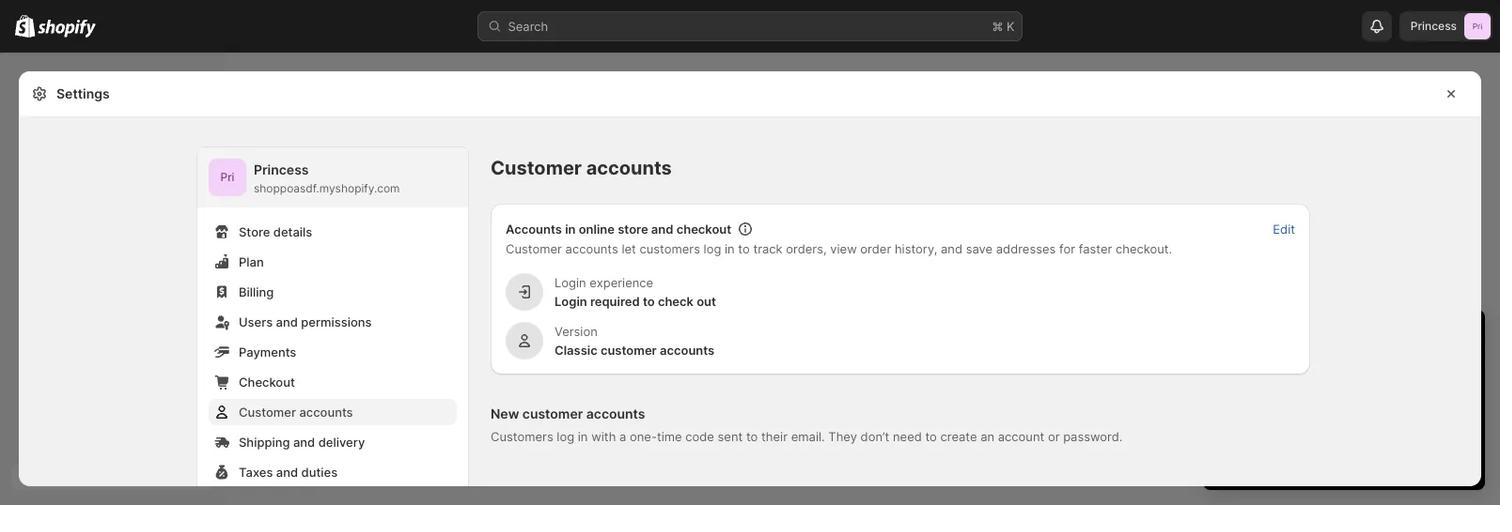 Task type: vqa. For each thing, say whether or not it's contained in the screenshot.
Customer accounts
yes



Task type: describe. For each thing, give the bounding box(es) containing it.
let
[[622, 242, 636, 256]]

email.
[[791, 430, 825, 444]]

orders,
[[786, 242, 827, 256]]

classic
[[555, 343, 598, 358]]

switch
[[1222, 361, 1262, 376]]

online
[[579, 222, 615, 237]]

shipping and delivery link
[[209, 430, 457, 456]]

customer accounts let customers log in to track orders, view order history, and save addresses for faster checkout.
[[506, 242, 1173, 256]]

accounts inside shop settings menu element
[[299, 405, 353, 420]]

create
[[941, 430, 978, 444]]

pri button
[[209, 159, 246, 197]]

1 horizontal spatial princess image
[[1465, 13, 1491, 39]]

search
[[508, 19, 548, 33]]

and inside shipping and delivery link
[[293, 435, 315, 450]]

customer inside new customer accounts customers log in with a one-time code sent to their email. they don't need to create an account or password.
[[523, 407, 583, 423]]

payments
[[239, 345, 297, 360]]

shop settings menu element
[[197, 148, 468, 506]]

0 vertical spatial customer accounts
[[491, 157, 672, 180]]

trial
[[1374, 327, 1407, 350]]

0 horizontal spatial shopify image
[[15, 15, 35, 37]]

taxes
[[239, 465, 273, 480]]

in inside dropdown button
[[1309, 327, 1324, 350]]

princess shoppoasdf.myshopify.com
[[254, 162, 400, 196]]

in inside new customer accounts customers log in with a one-time code sent to their email. they don't need to create an account or password.
[[578, 430, 588, 444]]

permissions
[[301, 315, 372, 330]]

customers
[[491, 430, 554, 444]]

accounts down online
[[566, 242, 619, 256]]

to right 'need'
[[926, 430, 937, 444]]

your
[[1329, 327, 1369, 350]]

accounts
[[506, 222, 562, 237]]

login experience login required to check out
[[555, 276, 717, 309]]

users
[[239, 315, 273, 330]]

0 vertical spatial customer
[[491, 157, 582, 180]]

payments link
[[209, 339, 457, 366]]

addresses
[[997, 242, 1056, 256]]

settings dialog
[[19, 71, 1482, 506]]

they
[[829, 430, 858, 444]]

store details
[[239, 225, 312, 239]]

to right "sent"
[[747, 430, 758, 444]]

users and permissions
[[239, 315, 372, 330]]

checkout
[[239, 375, 295, 390]]

time
[[657, 430, 682, 444]]

order
[[861, 242, 892, 256]]

customer accounts inside customer accounts link
[[239, 405, 353, 420]]

customers
[[640, 242, 701, 256]]

to right switch
[[1265, 361, 1277, 376]]

shipping
[[239, 435, 290, 450]]

day
[[1237, 327, 1269, 350]]

⌘
[[993, 19, 1004, 33]]

and up customers
[[652, 222, 674, 237]]

k
[[1007, 19, 1015, 33]]

to left track
[[739, 242, 750, 256]]

customer accounts link
[[209, 400, 457, 426]]

account
[[998, 430, 1045, 444]]

store details link
[[209, 219, 457, 245]]

plan
[[239, 255, 264, 269]]

history,
[[895, 242, 938, 256]]

get:
[[1372, 361, 1394, 376]]

faster
[[1079, 242, 1113, 256]]

version classic customer accounts
[[555, 324, 715, 358]]

in down checkout
[[725, 242, 735, 256]]

out
[[697, 294, 717, 309]]

accounts up store
[[586, 157, 672, 180]]

for
[[1060, 242, 1076, 256]]

experience
[[590, 276, 654, 290]]

save
[[966, 242, 993, 256]]

an
[[981, 430, 995, 444]]

view
[[831, 242, 857, 256]]

their
[[762, 430, 788, 444]]

princess for princess
[[1411, 19, 1458, 33]]

shipping and delivery
[[239, 435, 365, 450]]

and inside users and permissions link
[[276, 315, 298, 330]]

don't
[[861, 430, 890, 444]]

shoppoasdf.myshopify.com
[[254, 182, 400, 196]]

2 login from the top
[[555, 294, 587, 309]]

users and permissions link
[[209, 309, 457, 336]]



Task type: locate. For each thing, give the bounding box(es) containing it.
plan link
[[209, 249, 457, 276]]

0 vertical spatial log
[[704, 242, 722, 256]]

0 horizontal spatial a
[[620, 430, 627, 444]]

one-
[[630, 430, 657, 444]]

a left paid
[[1280, 361, 1287, 376]]

billing link
[[209, 279, 457, 306]]

accounts down check
[[660, 343, 715, 358]]

log for accounts
[[557, 430, 575, 444]]

dialog
[[1490, 71, 1501, 487]]

required
[[590, 294, 640, 309]]

and left the save
[[941, 242, 963, 256]]

and right taxes
[[276, 465, 298, 480]]

and right users
[[276, 315, 298, 330]]

new customer accounts customers log in with a one-time code sent to their email. they don't need to create an account or password.
[[491, 407, 1123, 444]]

accounts up with
[[587, 407, 646, 423]]

accounts
[[586, 157, 672, 180], [566, 242, 619, 256], [660, 343, 715, 358], [299, 405, 353, 420], [587, 407, 646, 423]]

or
[[1048, 430, 1060, 444]]

billing
[[239, 285, 274, 300]]

track
[[754, 242, 783, 256]]

1
[[1222, 327, 1231, 350]]

0 horizontal spatial log
[[557, 430, 575, 444]]

to inside login experience login required to check out
[[643, 294, 655, 309]]

checkout link
[[209, 370, 457, 396]]

1 vertical spatial login
[[555, 294, 587, 309]]

⌘ k
[[993, 19, 1015, 33]]

edit
[[1274, 222, 1296, 237]]

to left check
[[643, 294, 655, 309]]

1 horizontal spatial shopify image
[[38, 19, 96, 38]]

checkout.
[[1116, 242, 1173, 256]]

princess for princess shoppoasdf.myshopify.com
[[254, 162, 309, 178]]

customer
[[491, 157, 582, 180], [506, 242, 562, 256], [239, 405, 296, 420]]

customer up customers
[[523, 407, 583, 423]]

log inside new customer accounts customers log in with a one-time code sent to their email. they don't need to create an account or password.
[[557, 430, 575, 444]]

1 vertical spatial customer
[[523, 407, 583, 423]]

princess
[[1411, 19, 1458, 33], [254, 162, 309, 178]]

1 vertical spatial a
[[620, 430, 627, 444]]

and up duties on the bottom of the page
[[293, 435, 315, 450]]

shopify image
[[15, 15, 35, 37], [38, 19, 96, 38]]

checkout
[[677, 222, 732, 237]]

log
[[704, 242, 722, 256], [557, 430, 575, 444]]

princess image inside shop settings menu element
[[209, 159, 246, 197]]

accounts in online store and checkout
[[506, 222, 732, 237]]

a inside new customer accounts customers log in with a one-time code sent to their email. they don't need to create an account or password.
[[620, 430, 627, 444]]

details
[[273, 225, 312, 239]]

princess inside princess shoppoasdf.myshopify.com
[[254, 162, 309, 178]]

in right the left
[[1309, 327, 1324, 350]]

a
[[1280, 361, 1287, 376], [620, 430, 627, 444]]

in left with
[[578, 430, 588, 444]]

in left online
[[565, 222, 576, 237]]

customer accounts
[[491, 157, 672, 180], [239, 405, 353, 420]]

1 vertical spatial log
[[557, 430, 575, 444]]

princess image
[[1465, 13, 1491, 39], [209, 159, 246, 197]]

1 day left in your trial button
[[1204, 310, 1486, 350]]

1 vertical spatial customer accounts
[[239, 405, 353, 420]]

1 day left in your trial
[[1222, 327, 1407, 350]]

1 vertical spatial princess
[[254, 162, 309, 178]]

log down checkout
[[704, 242, 722, 256]]

2 vertical spatial customer
[[239, 405, 296, 420]]

to
[[739, 242, 750, 256], [643, 294, 655, 309], [1265, 361, 1277, 376], [747, 430, 758, 444], [926, 430, 937, 444]]

duties
[[301, 465, 338, 480]]

1 horizontal spatial log
[[704, 242, 722, 256]]

1 vertical spatial princess image
[[209, 159, 246, 197]]

a right with
[[620, 430, 627, 444]]

left
[[1274, 327, 1303, 350]]

with
[[592, 430, 616, 444]]

taxes and duties
[[239, 465, 338, 480]]

1 horizontal spatial a
[[1280, 361, 1287, 376]]

new
[[491, 407, 519, 423]]

version
[[555, 324, 598, 339]]

plan
[[1319, 361, 1343, 376]]

0 vertical spatial princess image
[[1465, 13, 1491, 39]]

customer down checkout
[[239, 405, 296, 420]]

password.
[[1064, 430, 1123, 444]]

0 horizontal spatial princess
[[254, 162, 309, 178]]

log left with
[[557, 430, 575, 444]]

0 vertical spatial princess
[[1411, 19, 1458, 33]]

switch to a paid plan and get:
[[1222, 361, 1394, 376]]

0 vertical spatial customer
[[601, 343, 657, 358]]

1 horizontal spatial customer
[[601, 343, 657, 358]]

customer accounts up online
[[491, 157, 672, 180]]

and left get: on the bottom
[[1347, 361, 1368, 376]]

in
[[565, 222, 576, 237], [725, 242, 735, 256], [1309, 327, 1324, 350], [578, 430, 588, 444]]

and
[[652, 222, 674, 237], [941, 242, 963, 256], [276, 315, 298, 330], [1347, 361, 1368, 376], [293, 435, 315, 450], [276, 465, 298, 480]]

need
[[893, 430, 922, 444]]

accounts inside version classic customer accounts
[[660, 343, 715, 358]]

customer up accounts
[[491, 157, 582, 180]]

settings
[[56, 86, 110, 102]]

customer down required
[[601, 343, 657, 358]]

log for let
[[704, 242, 722, 256]]

code
[[686, 430, 715, 444]]

edit button
[[1262, 216, 1307, 243]]

delivery
[[318, 435, 365, 450]]

accounts inside new customer accounts customers log in with a one-time code sent to their email. they don't need to create an account or password.
[[587, 407, 646, 423]]

1 login from the top
[[555, 276, 586, 290]]

sent
[[718, 430, 743, 444]]

taxes and duties link
[[209, 460, 457, 486]]

1 vertical spatial customer
[[506, 242, 562, 256]]

0 horizontal spatial customer
[[523, 407, 583, 423]]

store
[[239, 225, 270, 239]]

customer
[[601, 343, 657, 358], [523, 407, 583, 423]]

accounts down "checkout" link
[[299, 405, 353, 420]]

store
[[618, 222, 648, 237]]

customer inside shop settings menu element
[[239, 405, 296, 420]]

0 vertical spatial login
[[555, 276, 586, 290]]

0 vertical spatial a
[[1280, 361, 1287, 376]]

check
[[658, 294, 694, 309]]

customer accounts up shipping and delivery
[[239, 405, 353, 420]]

login
[[555, 276, 586, 290], [555, 294, 587, 309]]

1 horizontal spatial customer accounts
[[491, 157, 672, 180]]

customer inside version classic customer accounts
[[601, 343, 657, 358]]

customer down accounts
[[506, 242, 562, 256]]

0 horizontal spatial princess image
[[209, 159, 246, 197]]

1 horizontal spatial princess
[[1411, 19, 1458, 33]]

and inside taxes and duties link
[[276, 465, 298, 480]]

0 horizontal spatial customer accounts
[[239, 405, 353, 420]]

paid
[[1290, 361, 1315, 376]]



